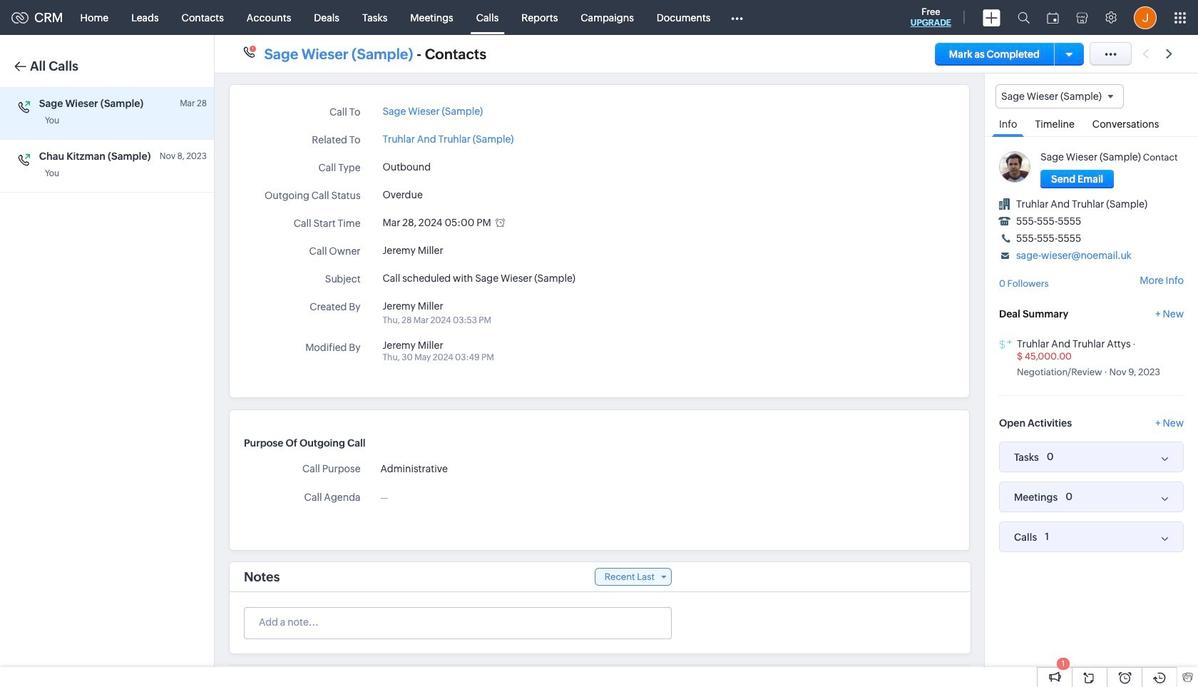 Task type: describe. For each thing, give the bounding box(es) containing it.
create menu element
[[975, 0, 1010, 35]]

Add a note... field
[[245, 615, 671, 629]]

profile image
[[1135, 6, 1157, 29]]

next record image
[[1167, 49, 1176, 59]]



Task type: locate. For each thing, give the bounding box(es) containing it.
search image
[[1018, 11, 1030, 24]]

profile element
[[1126, 0, 1166, 35]]

logo image
[[11, 12, 29, 23]]

create menu image
[[983, 9, 1001, 26]]

None button
[[1041, 170, 1115, 189]]

search element
[[1010, 0, 1039, 35]]

calendar image
[[1048, 12, 1060, 23]]

Other Modules field
[[722, 6, 753, 29]]

None field
[[996, 84, 1125, 109]]

previous record image
[[1143, 49, 1150, 59]]



Task type: vqa. For each thing, say whether or not it's contained in the screenshot.
"Previous Record" IMAGE at the top right
yes



